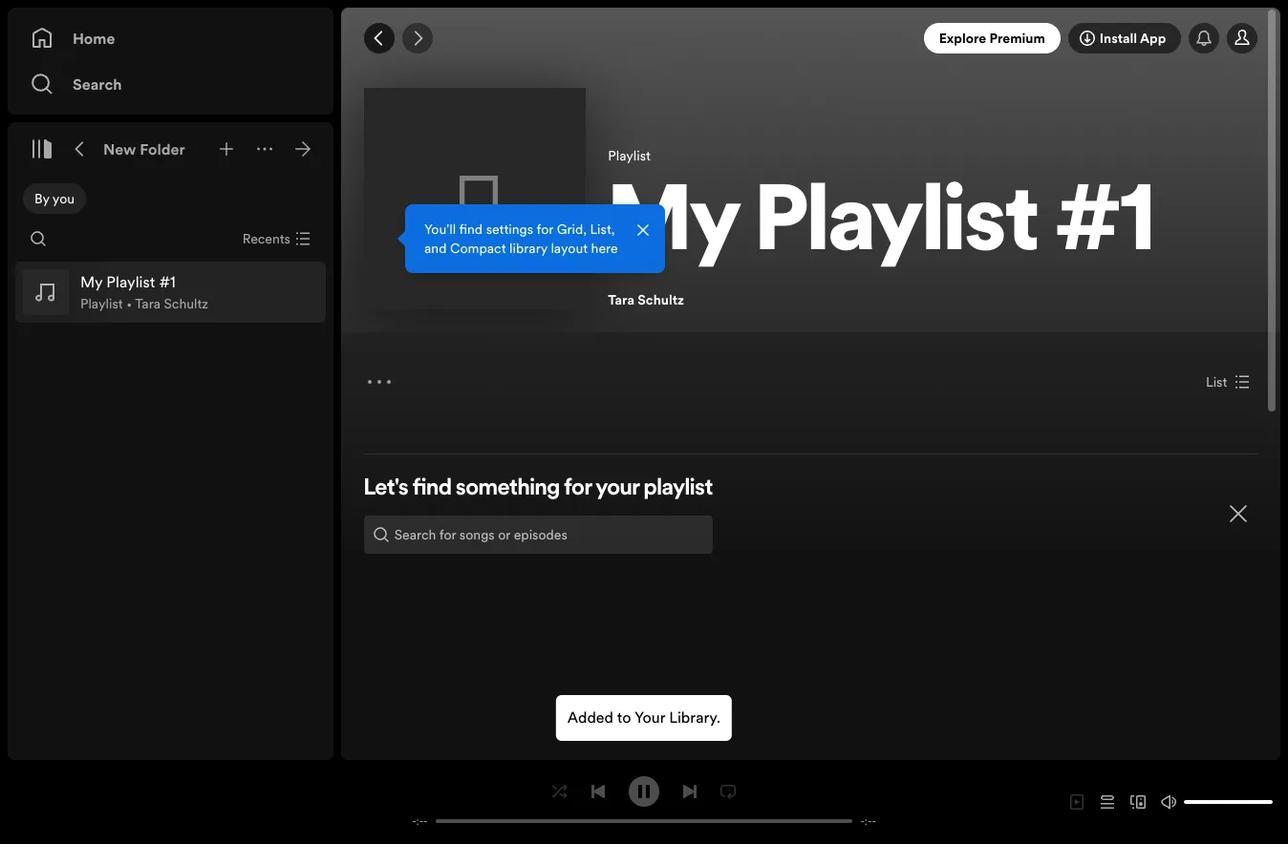 Task type: locate. For each thing, give the bounding box(es) containing it.
tara schultz
[[608, 291, 684, 310]]

for left your
[[564, 478, 592, 501]]

1 horizontal spatial :-
[[865, 815, 872, 829]]

None search field
[[23, 224, 54, 254]]

go forward image
[[410, 31, 425, 46]]

added to your library.
[[568, 707, 721, 728]]

0 horizontal spatial playlist
[[80, 294, 123, 313]]

0 vertical spatial find
[[459, 220, 483, 239]]

install app link
[[1068, 23, 1182, 54]]

new folder button
[[99, 134, 189, 164]]

explore premium
[[939, 29, 1045, 48]]

find right "you'll" at the top of page
[[459, 220, 483, 239]]

tara schultz link
[[608, 291, 684, 310]]

find for let's
[[413, 478, 452, 501]]

settings
[[486, 220, 533, 239]]

1 vertical spatial playlist
[[755, 180, 1040, 272]]

tara
[[608, 291, 635, 310], [135, 294, 161, 313]]

playlist for playlist
[[608, 146, 651, 165]]

go back image
[[371, 31, 387, 46]]

by you
[[34, 189, 75, 208]]

List button
[[1199, 367, 1258, 397]]

Recents, List view field
[[227, 224, 322, 254]]

1 vertical spatial for
[[564, 478, 592, 501]]

1 :- from the left
[[416, 815, 424, 829]]

2 -:-- from the left
[[861, 815, 876, 829]]

1 horizontal spatial schultz
[[638, 291, 684, 310]]

tara down here on the left
[[608, 291, 635, 310]]

something
[[456, 478, 560, 501]]

By you checkbox
[[23, 184, 86, 214]]

find inside you'll find settings for grid, list, and compact library layout here
[[459, 220, 483, 239]]

new
[[103, 139, 136, 160]]

compact
[[450, 239, 506, 258]]

list item
[[15, 262, 326, 323]]

group
[[15, 262, 326, 323]]

2 vertical spatial playlist
[[80, 294, 123, 313]]

0 horizontal spatial find
[[413, 478, 452, 501]]

none search field inside main element
[[23, 224, 54, 254]]

-:--
[[412, 815, 428, 829], [861, 815, 876, 829]]

0 horizontal spatial :-
[[416, 815, 424, 829]]

tara right •
[[135, 294, 161, 313]]

list item inside main element
[[15, 262, 326, 323]]

here
[[591, 239, 618, 258]]

1 horizontal spatial tara
[[608, 291, 635, 310]]

1 horizontal spatial find
[[459, 220, 483, 239]]

:-
[[416, 815, 424, 829], [865, 815, 872, 829]]

let's
[[364, 478, 408, 501]]

schultz right •
[[164, 294, 208, 313]]

1 horizontal spatial playlist
[[608, 146, 651, 165]]

0 horizontal spatial -:--
[[412, 815, 428, 829]]

added to your library. status
[[556, 696, 732, 742]]

1 vertical spatial find
[[413, 478, 452, 501]]

for for your
[[564, 478, 592, 501]]

2 horizontal spatial playlist
[[755, 180, 1040, 272]]

playlist
[[608, 146, 651, 165], [755, 180, 1040, 272], [80, 294, 123, 313]]

search
[[73, 74, 122, 95]]

None search field
[[364, 516, 713, 554]]

schultz down my
[[638, 291, 684, 310]]

2 :- from the left
[[865, 815, 872, 829]]

playlist inside group
[[80, 294, 123, 313]]

tara inside main element
[[135, 294, 161, 313]]

recents
[[242, 229, 291, 249]]

0 horizontal spatial tara
[[135, 294, 161, 313]]

for
[[537, 220, 554, 239], [564, 478, 592, 501]]

1 horizontal spatial for
[[564, 478, 592, 501]]

install app
[[1100, 29, 1166, 48]]

3 - from the left
[[861, 815, 865, 829]]

for left grid,
[[537, 220, 554, 239]]

0 vertical spatial playlist
[[608, 146, 651, 165]]

0 horizontal spatial schultz
[[164, 294, 208, 313]]

for inside you'll find settings for grid, list, and compact library layout here
[[537, 220, 554, 239]]

connect to a device image
[[1131, 795, 1146, 811]]

group containing playlist
[[15, 262, 326, 323]]

added
[[568, 707, 614, 728]]

install
[[1100, 29, 1138, 48]]

1 - from the left
[[412, 815, 416, 829]]

for for grid,
[[537, 220, 554, 239]]

-
[[412, 815, 416, 829], [424, 815, 428, 829], [861, 815, 865, 829], [872, 815, 876, 829]]

enable shuffle image
[[552, 784, 568, 800]]

0 horizontal spatial for
[[537, 220, 554, 239]]

find
[[459, 220, 483, 239], [413, 478, 452, 501]]

you'll find settings for grid, list, and compact library layout here dialog
[[405, 205, 665, 273]]

explore
[[939, 29, 987, 48]]

find right let's
[[413, 478, 452, 501]]

schultz inside main element
[[164, 294, 208, 313]]

schultz
[[638, 291, 684, 310], [164, 294, 208, 313]]

list item containing playlist
[[15, 262, 326, 323]]

1 horizontal spatial -:--
[[861, 815, 876, 829]]

0 vertical spatial for
[[537, 220, 554, 239]]



Task type: describe. For each thing, give the bounding box(es) containing it.
your
[[635, 707, 665, 728]]

group inside main element
[[15, 262, 326, 323]]

and
[[424, 239, 447, 258]]

by
[[34, 189, 49, 208]]

list
[[1206, 372, 1228, 392]]

layout
[[551, 239, 588, 258]]

•
[[126, 294, 132, 313]]

find for you'll
[[459, 220, 483, 239]]

new folder
[[103, 139, 185, 160]]

Search for songs or episodes field
[[364, 516, 713, 554]]

playlist • tara schultz
[[80, 294, 208, 313]]

what's new image
[[1197, 31, 1212, 46]]

previous image
[[591, 784, 606, 800]]

4 - from the left
[[872, 815, 876, 829]]

folder
[[140, 139, 185, 160]]

pause image
[[637, 784, 652, 800]]

explore premium button
[[924, 23, 1061, 54]]

#1
[[1056, 180, 1156, 272]]

my playlist #1 button
[[608, 173, 1258, 283]]

library
[[509, 239, 548, 258]]

you'll
[[424, 220, 456, 239]]

your
[[596, 478, 640, 501]]

1 -:-- from the left
[[412, 815, 428, 829]]

my
[[608, 180, 739, 272]]

search in your library image
[[31, 231, 46, 247]]

my playlist #1
[[608, 180, 1156, 272]]

volume high image
[[1161, 795, 1177, 811]]

to
[[617, 707, 631, 728]]

playlist
[[644, 478, 713, 501]]

playlist inside button
[[755, 180, 1040, 272]]

playlist for playlist • tara schultz
[[80, 294, 123, 313]]

home
[[73, 28, 115, 49]]

2 - from the left
[[424, 815, 428, 829]]

app
[[1140, 29, 1166, 48]]

Disable repeat checkbox
[[713, 777, 744, 807]]

close image
[[1228, 503, 1250, 526]]

let's find something for your playlist
[[364, 478, 713, 501]]

top bar and user menu element
[[341, 8, 1281, 69]]

grid,
[[557, 220, 587, 239]]

disable repeat image
[[721, 784, 736, 800]]

player controls element
[[390, 777, 899, 829]]

list,
[[590, 220, 615, 239]]

next image
[[682, 784, 698, 800]]

you'll find settings for grid, list, and compact library layout here
[[424, 220, 618, 258]]

you
[[52, 189, 75, 208]]

search link
[[31, 65, 311, 103]]

premium
[[990, 29, 1045, 48]]

library.
[[669, 707, 721, 728]]

main element
[[8, 8, 665, 761]]

home link
[[31, 19, 311, 57]]



Task type: vqa. For each thing, say whether or not it's contained in the screenshot.
Let's 'find'
yes



